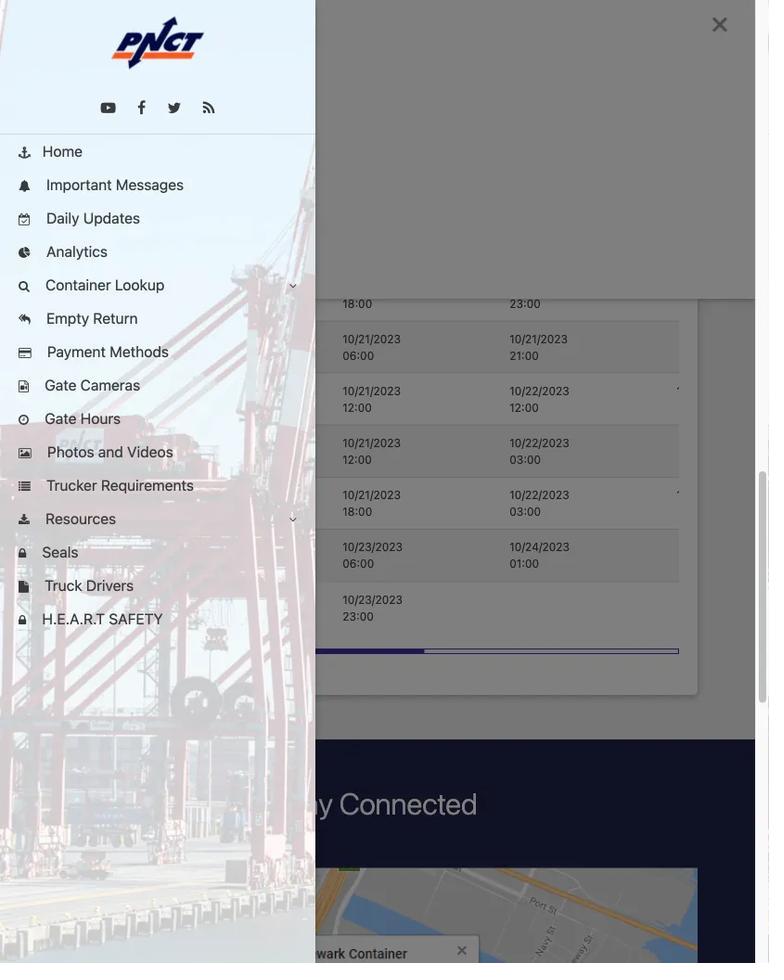 Task type: vqa. For each thing, say whether or not it's contained in the screenshot.
Gate
yes



Task type: locate. For each thing, give the bounding box(es) containing it.
maersk inside maersk sembawang semb
[[78, 229, 123, 242]]

1 vertical spatial 10/22/2023
[[510, 437, 570, 450]]

analytics link
[[0, 235, 315, 268]]

payment methods
[[43, 343, 169, 360]]

12:00 down 10/21/2023 06:00
[[343, 402, 372, 415]]

1 vertical spatial 06:00
[[343, 558, 374, 571]]

msmv
[[152, 594, 187, 607]]

0 vertical spatial angle down image
[[289, 280, 297, 292]]

10/21/2023 12:00
[[343, 385, 401, 415], [343, 437, 401, 467]]

2 03:00 from the top
[[510, 506, 541, 519]]

bigli
[[78, 177, 105, 190]]

342a right taco
[[220, 542, 249, 555]]

quick
[[19, 16, 55, 32]]

339e right semb
[[220, 229, 248, 242]]

photos and videos
[[43, 443, 173, 461]]

important messages
[[43, 176, 184, 193]]

0 vertical spatial 03:00
[[510, 454, 541, 467]]

2 vertical spatial maersk
[[78, 437, 123, 450]]

338r left 10/21/2023 18:00
[[281, 489, 310, 502]]

18:00 for 342r 18:00
[[343, 298, 372, 311]]

2 06:00 from the top
[[343, 558, 374, 571]]

file image
[[19, 581, 29, 593]]

18:00 up 10/23/2023 06:00 at the bottom
[[343, 506, 372, 519]]

10/22/2023 down '10/22/2023 12:00'
[[510, 437, 570, 450]]

1 horizontal spatial 338r
[[281, 489, 310, 502]]

7 msc from the top
[[78, 594, 102, 607]]

10/23/2023 06:00
[[343, 542, 403, 571]]

calendar check o image
[[19, 214, 30, 226]]

10/21/2023 down 10/21/2023 06:00
[[343, 385, 401, 398]]

1 horizontal spatial 339e
[[281, 229, 309, 242]]

03:00 for 10/21/2023 18:00
[[510, 506, 541, 519]]

vega
[[105, 489, 135, 502]]

msc up brittany
[[78, 20, 102, 33]]

340w right msmv
[[220, 594, 252, 607]]

1 vertical spatial 10/22/2023 03:00
[[510, 489, 570, 519]]

msc inside msc mundra viii mund
[[78, 385, 102, 398]]

msc up tavvishi
[[78, 542, 102, 555]]

search image
[[19, 281, 30, 293]]

10/23/2023
[[343, 542, 403, 555], [343, 594, 403, 607]]

payment methods link
[[0, 335, 315, 368]]

home down safety
[[43, 142, 83, 160]]

10/21/2023 06:00
[[343, 333, 401, 363]]

vessel schedule link
[[15, 187, 740, 223]]

msc for msc brittany
[[78, 20, 102, 33]]

2 angle down image from the top
[[289, 514, 297, 526]]

10/21/2023 12:00 up 10/21/2023 18:00
[[343, 437, 401, 467]]

messages
[[116, 176, 184, 193]]

1 10/22/2023 03:00 from the top
[[510, 437, 570, 467]]

youtube play image
[[101, 101, 116, 116]]

10/23/2023 down 10/23/2023 06:00 at the bottom
[[343, 594, 403, 607]]

return
[[93, 309, 138, 327]]

1 vertical spatial angle down image
[[289, 514, 297, 526]]

1 342a from the left
[[220, 542, 249, 555]]

1 vertical spatial maersk
[[78, 333, 123, 346]]

msc inside "msc brittany"
[[78, 20, 102, 33]]

2 gate from the top
[[45, 410, 77, 427]]

daily
[[46, 209, 79, 227]]

2 18:00 from the top
[[343, 506, 372, 519]]

3 msc from the top
[[78, 281, 102, 294]]

2 vertical spatial 10/22/2023
[[510, 489, 570, 502]]

angle down image
[[289, 280, 297, 292], [289, 514, 297, 526]]

10/23/2023 for 23:00
[[343, 594, 403, 607]]

home down quick
[[20, 54, 58, 70]]

0 horizontal spatial 23:00
[[343, 610, 374, 623]]

3 10/22/2023 from the top
[[510, 489, 570, 502]]

important messages link
[[0, 168, 315, 201]]

gate down payment
[[45, 376, 77, 394]]

12:00 up 10/21/2023 18:00
[[343, 454, 372, 467]]

10/21/2023 down 342r 18:00
[[343, 333, 401, 346]]

safety
[[109, 610, 163, 628]]

4 msc from the top
[[78, 385, 102, 398]]

1 vertical spatial 18:00
[[343, 506, 372, 519]]

10/21/2023 for 343e
[[343, 437, 401, 450]]

1 horizontal spatial 341e
[[281, 125, 307, 138]]

msc up resources
[[78, 489, 102, 502]]

03:00 down '10/22/2023 12:00'
[[510, 454, 541, 467]]

10/23/2023 down 10/21/2023 18:00
[[343, 542, 403, 555]]

10/21/2023 up 10/21/2023 18:00
[[343, 437, 401, 450]]

maersk up skarstind
[[78, 437, 123, 450]]

342r inside 342r 18:00
[[281, 281, 310, 294]]

facebook image
[[137, 101, 146, 116]]

2 msc from the top
[[78, 72, 102, 85]]

msc inside msc malena
[[78, 72, 102, 85]]

2 10/21/2023 12:00 from the top
[[343, 437, 401, 467]]

angle down image inside resources link
[[289, 514, 297, 526]]

3 maersk from the top
[[78, 437, 123, 450]]

h.e.a.r.t
[[42, 610, 105, 628]]

10/22/2023 03:00
[[510, 437, 570, 467], [510, 489, 570, 519]]

6 msc from the top
[[78, 542, 102, 555]]

home link
[[15, 44, 740, 80], [0, 135, 315, 168]]

vessel
[[20, 197, 61, 213]]

photos
[[47, 443, 94, 461]]

home link up bgli
[[0, 135, 315, 168]]

18:00 inside 342r 18:00
[[343, 298, 372, 311]]

lock image
[[19, 615, 26, 627]]

0 horizontal spatial 341e
[[220, 125, 246, 138]]

10/21/2023
[[343, 333, 401, 346], [510, 333, 568, 346], [343, 385, 401, 398], [343, 437, 401, 450], [343, 489, 401, 502]]

03:00 for 10/21/2023 12:00
[[510, 454, 541, 467]]

1 horizontal spatial 342a
[[281, 542, 310, 555]]

msc
[[78, 20, 102, 33], [78, 72, 102, 85], [78, 281, 102, 294], [78, 385, 102, 398], [78, 489, 102, 502], [78, 542, 102, 555], [78, 594, 102, 607]]

10/22/2023
[[510, 385, 570, 398], [510, 437, 570, 450], [510, 489, 570, 502]]

1 06:00 from the top
[[343, 350, 374, 363]]

home
[[20, 54, 58, 70], [43, 142, 83, 160]]

0 horizontal spatial 343e
[[220, 437, 248, 450]]

1 338r from the left
[[220, 489, 249, 502]]

1 vertical spatial 03:00
[[510, 506, 541, 519]]

1 18:00 from the top
[[343, 298, 372, 311]]

important
[[46, 176, 112, 193]]

10/22/2023 up 10/24/2023
[[510, 489, 570, 502]]

0 vertical spatial 10/23/2023
[[343, 542, 403, 555]]

driver registration
[[20, 232, 136, 249]]

0 vertical spatial 18:00
[[343, 298, 372, 311]]

5 msc from the top
[[78, 489, 102, 502]]

10/22/2023 03:00 down '10/22/2023 12:00'
[[510, 437, 570, 467]]

msc up qingdao on the left top of page
[[78, 281, 102, 294]]

maersk
[[78, 229, 123, 242], [78, 333, 123, 346], [78, 437, 123, 450]]

23:00 inside 10/23/2023 23:00
[[343, 610, 374, 623]]

msc for msc malena
[[78, 72, 102, 85]]

1 339e from the left
[[220, 229, 248, 242]]

videos
[[127, 443, 173, 461]]

10/22/2023 for 10/13/2023
[[510, 385, 570, 398]]

maersk sembawang semb
[[78, 229, 183, 258]]

viii
[[130, 402, 146, 415]]

341e right jpol
[[220, 125, 246, 138]]

342a
[[220, 542, 249, 555], [281, 542, 310, 555]]

21:00
[[510, 350, 539, 363]]

1 03:00 from the top
[[510, 454, 541, 467]]

10/21/2023 12:00 down 10/21/2023 06:00
[[343, 385, 401, 415]]

341e up "337w" on the left top of the page
[[281, 125, 307, 138]]

0 vertical spatial gate
[[45, 376, 77, 394]]

0 vertical spatial 23:00
[[510, 298, 541, 311]]

12:00 down 21:00
[[510, 402, 539, 415]]

0 vertical spatial maersk
[[78, 229, 123, 242]]

06:00 inside 10/23/2023 06:00
[[343, 558, 374, 571]]

10/21/2023 21:00
[[510, 333, 568, 363]]

2 10/23/2023 from the top
[[343, 594, 403, 607]]

06:00 inside 10/21/2023 06:00
[[343, 350, 374, 363]]

18:00 inside 10/21/2023 18:00
[[343, 506, 372, 519]]

msc inside msc qingdao
[[78, 281, 102, 294]]

msc maeva msmv
[[78, 594, 187, 607]]

msc malena
[[78, 72, 124, 102]]

339e down "337w" on the left top of the page
[[281, 229, 309, 242]]

10/22/2023 03:00 up 10/24/2023
[[510, 489, 570, 519]]

10/22/2023 for 10/16/2023
[[510, 489, 570, 502]]

0 vertical spatial 06:00
[[343, 350, 374, 363]]

1 10/23/2023 from the top
[[343, 542, 403, 555]]

06:00 up 10/23/2023 23:00
[[343, 558, 374, 571]]

10/21/2023 for 340w
[[343, 333, 401, 346]]

maersk gateshead mghe340w 340w
[[78, 333, 252, 363]]

342r 18:00
[[281, 281, 372, 311]]

skarstind
[[78, 454, 140, 467]]

03:00
[[510, 454, 541, 467], [510, 506, 541, 519]]

10/21/2023 12:00 for 342r
[[343, 385, 401, 415]]

maersk down daily updates
[[78, 229, 123, 242]]

1 vertical spatial home link
[[0, 135, 315, 168]]

1 10/21/2023 12:00 from the top
[[343, 385, 401, 415]]

trucker requirements link
[[0, 469, 315, 502]]

340w right mghe340w
[[220, 333, 252, 346]]

0 horizontal spatial 342a
[[220, 542, 249, 555]]

10/16/2023
[[677, 489, 735, 502]]

tavvishi
[[78, 558, 127, 571]]

gate hours link
[[0, 402, 315, 435]]

clock o image
[[19, 414, 29, 426]]

msc up h.e.a.r.t safety
[[78, 594, 102, 607]]

home link for daily updates link
[[0, 135, 315, 168]]

msc up malena
[[78, 72, 102, 85]]

maersk up gateshead at left top
[[78, 333, 123, 346]]

twitter image
[[168, 101, 181, 116]]

1 vertical spatial 10/23/2023
[[343, 594, 403, 607]]

msc up the mundra
[[78, 385, 102, 398]]

06:00
[[343, 350, 374, 363], [343, 558, 374, 571]]

18:00
[[343, 298, 372, 311], [343, 506, 372, 519]]

home link up safety link
[[15, 44, 740, 80]]

1 horizontal spatial 343e
[[281, 437, 309, 450]]

trucker
[[46, 476, 97, 494]]

0 vertical spatial home link
[[15, 44, 740, 80]]

libra
[[102, 125, 134, 138]]

23:00
[[510, 298, 541, 311], [343, 610, 374, 623]]

342a left 10/23/2023 06:00 at the bottom
[[281, 542, 310, 555]]

1 gate from the top
[[45, 376, 77, 394]]

bell image
[[19, 180, 30, 192]]

03:00 up 10/24/2023
[[510, 506, 541, 519]]

1 angle down image from the top
[[289, 280, 297, 292]]

12:00
[[343, 402, 372, 415], [510, 402, 539, 415], [343, 454, 372, 467]]

1 vertical spatial 23:00
[[343, 610, 374, 623]]

2 10/22/2023 03:00 from the top
[[510, 489, 570, 519]]

1 horizontal spatial 23:00
[[510, 298, 541, 311]]

download image
[[19, 515, 30, 526]]

0 horizontal spatial 339e
[[220, 229, 248, 242]]

18:00 down contacts link
[[343, 298, 372, 311]]

h.e.a.r.t safety link
[[0, 602, 315, 636]]

maersk inside maersk gateshead mghe340w 340w
[[78, 333, 123, 346]]

1 10/22/2023 from the top
[[510, 385, 570, 398]]

0 horizontal spatial 338r
[[220, 489, 249, 502]]

0 vertical spatial 10/21/2023 12:00
[[343, 385, 401, 415]]

0 vertical spatial 10/22/2023
[[510, 385, 570, 398]]

1 maersk from the top
[[78, 229, 123, 242]]

2 maersk from the top
[[78, 333, 123, 346]]

340w left 10/23/2023 23:00
[[281, 594, 313, 607]]

10/23/2023 23:00
[[343, 594, 403, 623]]

23:00 down 10/23/2023 06:00 at the bottom
[[343, 610, 374, 623]]

1 vertical spatial 10/21/2023 12:00
[[343, 437, 401, 467]]

jpol
[[152, 125, 180, 138]]

338r right mveg
[[220, 489, 249, 502]]

sembawang
[[78, 245, 150, 258]]

gate cameras link
[[0, 368, 315, 402]]

1 vertical spatial gate
[[45, 410, 77, 427]]

0 vertical spatial 10/22/2023 03:00
[[510, 437, 570, 467]]

23:00 up 10/21/2023 21:00
[[510, 298, 541, 311]]

quick links
[[19, 16, 92, 32]]

updates
[[83, 209, 140, 227]]

msc inside msc tavvishi
[[78, 542, 102, 555]]

safety link
[[15, 116, 740, 151]]

resources
[[42, 510, 116, 527]]

10/22/2023 down 21:00
[[510, 385, 570, 398]]

gate hours
[[41, 410, 121, 427]]

06:00 for 10/23/2023 06:00
[[343, 558, 374, 571]]

06:00 down 342r 18:00
[[343, 350, 374, 363]]

gate up photos
[[45, 410, 77, 427]]

1 msc from the top
[[78, 20, 102, 33]]

10/21/2023 up 10/23/2023 06:00 at the bottom
[[343, 489, 401, 502]]



Task type: describe. For each thing, give the bounding box(es) containing it.
2 338r from the left
[[281, 489, 310, 502]]

10/24/2023
[[510, 542, 570, 555]]

10/13/2023
[[677, 385, 735, 398]]

10/23/2023 for 06:00
[[343, 542, 403, 555]]

rss image
[[203, 101, 215, 116]]

10/22/2023 03:00 for 10/21/2023 12:00
[[510, 437, 570, 467]]

msc for msc tavvishi
[[78, 542, 102, 555]]

cameras
[[80, 376, 140, 394]]

10/21/2023 up 21:00
[[510, 333, 568, 346]]

vessel schedule
[[20, 197, 124, 213]]

10/24/2023 01:00
[[510, 542, 570, 571]]

jpo
[[78, 125, 99, 138]]

rail link
[[15, 151, 740, 187]]

hours
[[80, 410, 121, 427]]

10/22/2023 12:00
[[510, 385, 570, 415]]

anchor image
[[19, 147, 30, 159]]

credit card image
[[19, 347, 31, 359]]

skar
[[152, 437, 182, 450]]

msc for msc vega
[[78, 489, 102, 502]]

rail
[[20, 161, 43, 177]]

2 343e from the left
[[281, 437, 309, 450]]

seals
[[38, 543, 78, 561]]

12:00 for 10/22/2023 12:00
[[343, 402, 372, 415]]

mundra
[[78, 402, 127, 415]]

2 341e from the left
[[281, 125, 307, 138]]

lock image
[[19, 548, 26, 560]]

msc for msc mundra viii mund
[[78, 385, 102, 398]]

stay
[[278, 786, 333, 822]]

registration
[[61, 232, 136, 249]]

angle down image for resources
[[289, 514, 297, 526]]

337w
[[281, 177, 313, 190]]

msc for msc maeva msmv
[[78, 594, 102, 607]]

maersk skarstind
[[78, 437, 140, 467]]

06:00 for 10/21/2023 06:00
[[343, 350, 374, 363]]

12:00 inside '10/22/2023 12:00'
[[510, 402, 539, 415]]

0 vertical spatial home
[[20, 54, 58, 70]]

taco
[[152, 542, 182, 555]]

contacts link
[[15, 258, 740, 294]]

file movie o image
[[19, 381, 29, 393]]

1 343e from the left
[[220, 437, 248, 450]]

h.e.a.r.t safety
[[38, 610, 163, 628]]

mund
[[152, 385, 187, 398]]

truck drivers link
[[0, 569, 315, 602]]

empty return link
[[0, 302, 315, 335]]

trucker requirements
[[43, 476, 194, 494]]

malena
[[78, 89, 124, 102]]

contacts
[[20, 268, 77, 284]]

18:00 for 10/21/2023 18:00
[[343, 506, 372, 519]]

seals link
[[0, 535, 315, 569]]

10/22/2023 03:00 for 10/21/2023 18:00
[[510, 489, 570, 519]]

10/21/2023 12:00 for 343e
[[343, 437, 401, 467]]

pie chart image
[[19, 247, 30, 259]]

resources link
[[0, 502, 315, 535]]

mghe340w
[[152, 333, 217, 346]]

mveg
[[152, 489, 185, 502]]

container lookup
[[42, 276, 165, 294]]

maersk inside maersk skarstind
[[78, 437, 123, 450]]

and
[[98, 443, 123, 461]]

2 10/22/2023 from the top
[[510, 437, 570, 450]]

bgli
[[152, 177, 177, 190]]

reply all image
[[19, 314, 30, 326]]

msc mundra viii mund
[[78, 385, 187, 415]]

msc for msc qingdao
[[78, 281, 102, 294]]

schedule
[[65, 197, 124, 213]]

gateshead
[[78, 350, 144, 363]]

container lookup link
[[0, 268, 315, 302]]

340w down 342r 18:00
[[281, 333, 313, 346]]

safety
[[20, 125, 60, 142]]

angle down image for container lookup
[[289, 280, 297, 292]]

maersk for maersk sembawang
[[78, 229, 123, 242]]

1 341e from the left
[[220, 125, 246, 138]]

10/21/2023 for 338r
[[343, 489, 401, 502]]

msc vega
[[78, 489, 135, 502]]

gate for gate hours
[[45, 410, 77, 427]]

lookup
[[115, 276, 165, 294]]

daily updates link
[[0, 201, 315, 235]]

gate for gate cameras
[[45, 376, 77, 394]]

msc tavvishi
[[78, 542, 127, 571]]

maeva
[[105, 594, 144, 607]]

mbri342r
[[152, 20, 208, 33]]

stay connected
[[278, 786, 478, 822]]

jpo libra
[[78, 125, 134, 138]]

payment
[[47, 343, 106, 360]]

12:00 for 10/22/2023 03:00
[[343, 454, 372, 467]]

empty return
[[43, 309, 138, 327]]

2 339e from the left
[[281, 229, 309, 242]]

empty
[[46, 309, 89, 327]]

10/21/2023 18:00
[[343, 489, 401, 519]]

home link for safety link
[[15, 44, 740, 80]]

list image
[[19, 481, 30, 493]]

10/21/2023 for 342r
[[343, 385, 401, 398]]

maersk for maersk gateshead
[[78, 333, 123, 346]]

requirements
[[101, 476, 194, 494]]

2 342a from the left
[[281, 542, 310, 555]]

340w inside maersk gateshead mghe340w 340w
[[220, 333, 252, 346]]

quick links link
[[19, 14, 104, 35]]

photo image
[[19, 448, 31, 460]]

photos and videos link
[[0, 435, 315, 469]]

qingdao
[[78, 298, 129, 311]]

msc brittany
[[78, 20, 131, 50]]

truck drivers
[[41, 577, 134, 594]]

driver
[[20, 232, 58, 249]]

driver registration link
[[15, 223, 740, 258]]

10/12/2023
[[677, 20, 735, 33]]

methods
[[110, 343, 169, 360]]

truck
[[45, 577, 82, 594]]

01:00
[[510, 558, 539, 571]]

analytics
[[43, 243, 108, 260]]

brittany
[[78, 37, 131, 50]]

links
[[59, 16, 92, 32]]

1 vertical spatial home
[[43, 142, 83, 160]]



